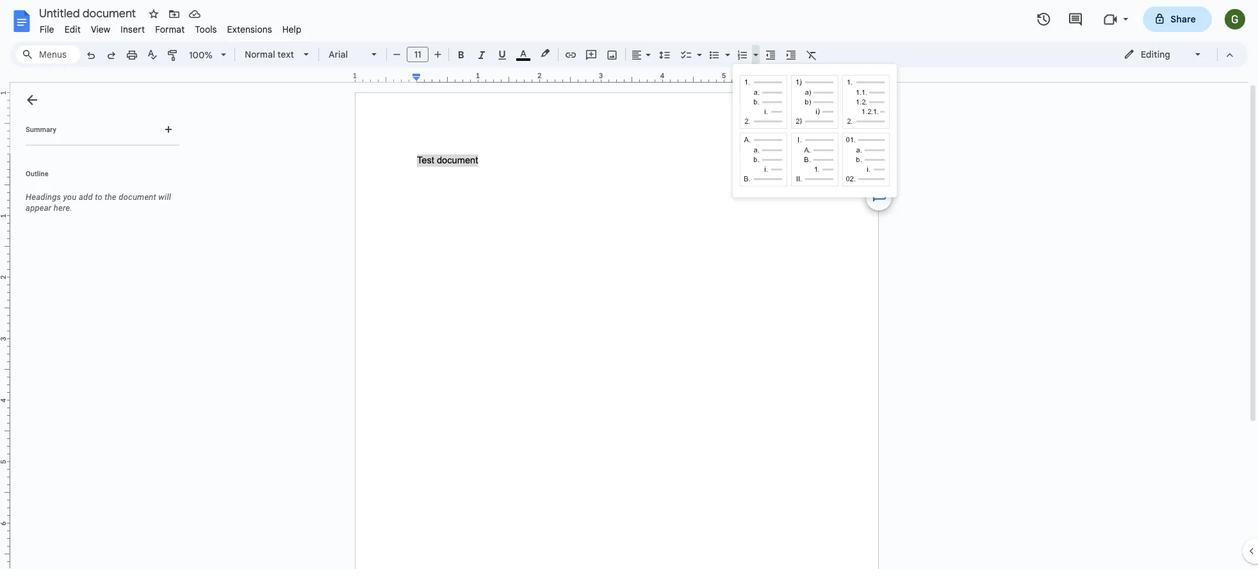 Task type: vqa. For each thing, say whether or not it's contained in the screenshot.
Editing dropdown button
yes



Task type: describe. For each thing, give the bounding box(es) containing it.
share
[[1171, 13, 1197, 25]]

headings you add to the document will appear here.
[[26, 192, 171, 213]]

1
[[353, 71, 357, 80]]

format menu item
[[150, 22, 190, 37]]

menu bar inside the menu bar banner
[[35, 17, 307, 38]]

left margin image
[[356, 72, 420, 82]]

1 row from the top
[[738, 0, 892, 467]]

text
[[278, 49, 294, 60]]

main toolbar
[[79, 0, 859, 364]]

share button
[[1144, 6, 1213, 32]]

add comment image
[[872, 137, 888, 152]]

checklist menu image
[[694, 46, 702, 51]]

right margin image
[[813, 72, 878, 82]]

suggest edits image
[[872, 188, 888, 203]]

arial option
[[329, 46, 364, 63]]

the
[[105, 192, 117, 202]]

view
[[91, 24, 110, 35]]

outline
[[26, 170, 49, 178]]

bulleted list menu image
[[722, 46, 731, 51]]

Font size text field
[[408, 47, 428, 62]]

here.
[[54, 203, 72, 213]]

insert
[[121, 24, 145, 35]]

Menus field
[[16, 46, 80, 63]]

will
[[159, 192, 171, 202]]

menu bar banner
[[0, 0, 1259, 569]]

help
[[282, 24, 302, 35]]

add emoji reaction image
[[872, 162, 888, 178]]

row 1. column 1. decimal, latin lower, roman lower with period element
[[740, 75, 788, 129]]

row 1. column 3. decimal outline element
[[843, 75, 890, 129]]

document outline element
[[10, 83, 185, 569]]

application containing share
[[0, 0, 1259, 569]]

text color image
[[517, 46, 531, 61]]



Task type: locate. For each thing, give the bounding box(es) containing it.
headings
[[26, 192, 61, 202]]

Font size field
[[407, 47, 434, 63]]

document
[[119, 192, 156, 202]]

tools
[[195, 24, 217, 35]]

add
[[79, 192, 93, 202]]

Zoom text field
[[186, 46, 217, 64]]

Zoom field
[[184, 46, 232, 65]]

summary heading
[[26, 124, 56, 135]]

summary
[[26, 125, 56, 133]]

normal text
[[245, 49, 294, 60]]

row 2. column 2. roman upper, latin upper, decimal element
[[791, 133, 839, 186]]

mode and view toolbar
[[1114, 42, 1241, 67]]

edit menu item
[[59, 22, 86, 37]]

file menu item
[[35, 22, 59, 37]]

row 2. column 3. decimal zero, latin lower, roman lower element
[[843, 133, 890, 186]]

styles list. normal text selected. option
[[245, 46, 296, 63]]

to
[[95, 192, 102, 202]]

2 row from the top
[[738, 73, 892, 131]]

insert image image
[[605, 46, 620, 63]]

highlight color image
[[538, 46, 552, 61]]

extensions
[[227, 24, 272, 35]]

edit
[[64, 24, 81, 35]]

insert menu item
[[116, 22, 150, 37]]

format
[[155, 24, 185, 35]]

appear
[[26, 203, 52, 213]]

tools menu item
[[190, 22, 222, 37]]

extensions menu item
[[222, 22, 277, 37]]

normal
[[245, 49, 275, 60]]

you
[[63, 192, 77, 202]]

row 1. column 2. decimal, latin lower, roman lower with parenthesis element
[[791, 75, 839, 129]]

Rename text field
[[35, 5, 144, 21]]

help menu item
[[277, 22, 307, 37]]

arial
[[329, 49, 348, 60]]

Star checkbox
[[145, 5, 163, 23]]

application
[[0, 0, 1259, 569]]

view menu item
[[86, 22, 116, 37]]

top margin image
[[0, 93, 10, 158]]

menu bar
[[35, 17, 307, 38]]

editing
[[1141, 49, 1171, 60]]

row
[[738, 0, 892, 467], [738, 73, 892, 131]]

menu bar containing file
[[35, 17, 307, 38]]

editing button
[[1115, 45, 1212, 64]]

line & paragraph spacing image
[[658, 46, 673, 63]]

file
[[40, 24, 54, 35]]

outline heading
[[10, 169, 185, 186]]



